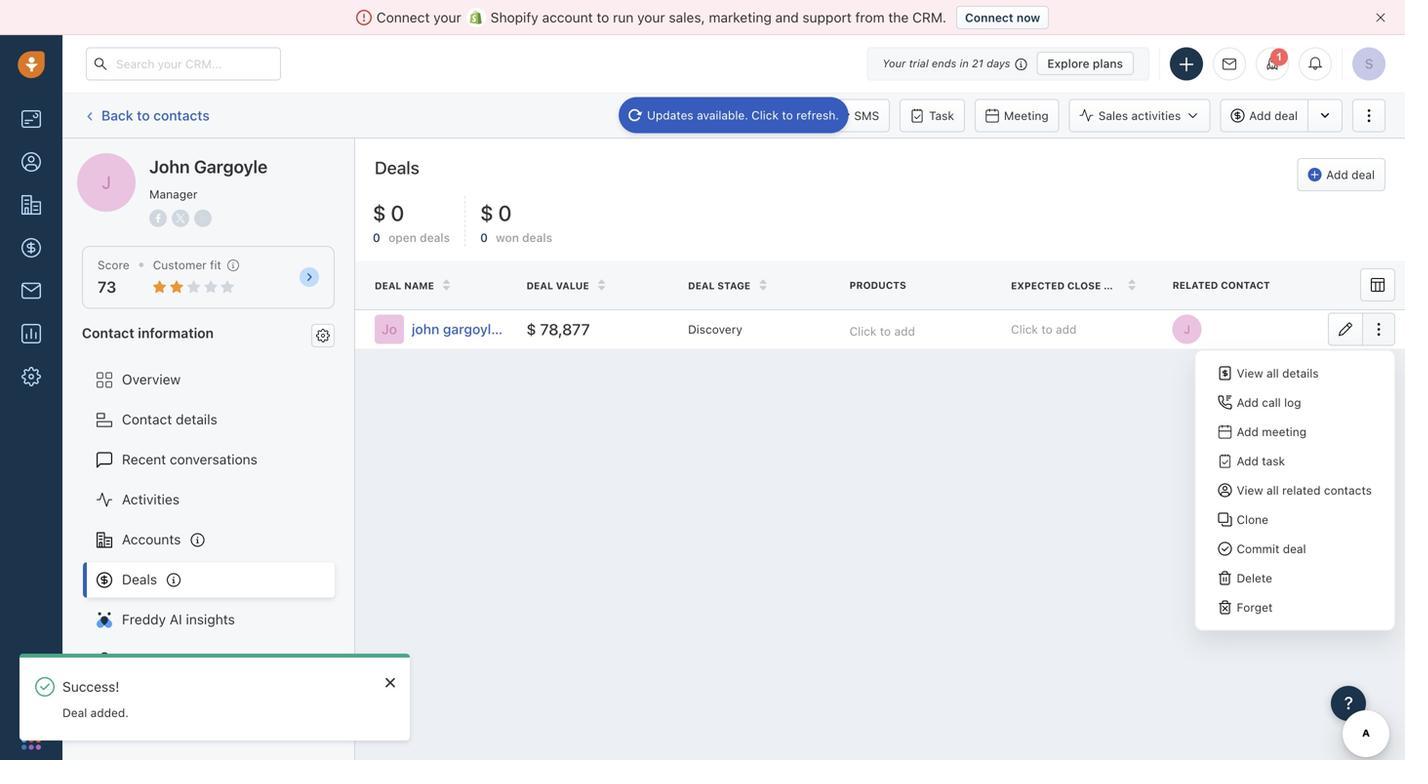 Task type: describe. For each thing, give the bounding box(es) containing it.
call link
[[722, 99, 782, 132]]

sales activities
[[1099, 109, 1181, 122]]

1 vertical spatial contacts
[[1325, 484, 1372, 497]]

run
[[613, 9, 634, 25]]

log
[[1285, 396, 1302, 410]]

0 horizontal spatial in
[[158, 692, 169, 708]]

0 vertical spatial add deal button
[[1220, 99, 1308, 132]]

contact for contact information
[[82, 325, 134, 341]]

shopify
[[491, 9, 539, 25]]

expected
[[1011, 280, 1065, 291]]

view all details
[[1237, 367, 1319, 380]]

0 left open
[[373, 231, 380, 245]]

deal stage
[[688, 280, 751, 291]]

j for score
[[102, 172, 111, 193]]

stage
[[718, 280, 751, 291]]

j button
[[1173, 315, 1202, 344]]

meeting
[[1262, 425, 1307, 439]]

available.
[[697, 108, 749, 122]]

add task
[[1237, 454, 1286, 468]]

connect now button
[[957, 6, 1050, 29]]

0 horizontal spatial john
[[116, 153, 147, 169]]

j link
[[1173, 315, 1202, 344]]

from
[[856, 9, 885, 25]]

conversations
[[170, 452, 258, 468]]

contact for contact details
[[122, 412, 172, 428]]

commit
[[1237, 542, 1280, 556]]

$ for $ 0 0 won deals
[[480, 200, 494, 225]]

jo
[[382, 321, 397, 337]]

sms
[[854, 109, 880, 123]]

0 horizontal spatial deals
[[122, 572, 157, 588]]

to left run
[[597, 9, 609, 25]]

customer
[[153, 258, 207, 272]]

0 horizontal spatial click
[[752, 108, 779, 122]]

score 73
[[98, 258, 130, 296]]

Search your CRM... text field
[[86, 47, 281, 81]]

your trial ends in 21 days
[[883, 57, 1011, 70]]

contact
[[1221, 280, 1271, 291]]

won
[[496, 231, 519, 245]]

added.
[[90, 706, 129, 720]]

2 horizontal spatial click
[[1011, 323, 1039, 336]]

$ 78,877
[[527, 320, 590, 339]]

$ 0 0 open deals
[[373, 200, 450, 245]]

1
[[1277, 51, 1283, 63]]

task
[[1262, 454, 1286, 468]]

activities
[[122, 492, 180, 508]]

close
[[1068, 280, 1101, 291]]

0 horizontal spatial add deal
[[1250, 109, 1298, 122]]

trial
[[909, 57, 929, 70]]

meeting button
[[975, 99, 1060, 132]]

deals for $ 0 0 won deals
[[522, 231, 553, 245]]

insights
[[186, 612, 235, 628]]

task
[[929, 109, 955, 123]]

related contact
[[1173, 280, 1271, 291]]

score
[[98, 258, 130, 272]]

apps in marketplace
[[122, 692, 251, 708]]

sales,
[[669, 9, 705, 25]]

1 horizontal spatial add
[[1056, 323, 1077, 336]]

back to contacts link
[[82, 100, 211, 131]]

name
[[404, 280, 434, 291]]

add call log
[[1237, 396, 1302, 410]]

0 vertical spatial details
[[1283, 367, 1319, 380]]

1 horizontal spatial in
[[960, 57, 969, 70]]

connect for connect your
[[377, 9, 430, 25]]

support
[[803, 9, 852, 25]]

view all details link
[[1204, 359, 1387, 388]]

apps
[[122, 692, 154, 708]]

freshworks switcher image
[[21, 730, 41, 750]]

freddy ai insights
[[122, 612, 235, 628]]

plans
[[1093, 57, 1124, 70]]

explore plans link
[[1037, 52, 1134, 75]]

delete
[[1237, 572, 1273, 585]]

and
[[776, 9, 799, 25]]

clone
[[1237, 513, 1269, 527]]

1 vertical spatial add deal button
[[1298, 158, 1386, 191]]

recent conversations
[[122, 452, 258, 468]]

freddy
[[122, 612, 166, 628]]

deal name
[[375, 280, 434, 291]]

account
[[542, 9, 593, 25]]

updates available. click to refresh. link
[[619, 97, 849, 133]]

view all related contacts
[[1237, 484, 1372, 497]]

add meeting
[[1237, 425, 1307, 439]]

overview
[[122, 371, 181, 388]]



Task type: vqa. For each thing, say whether or not it's contained in the screenshot.
SMS
yes



Task type: locate. For each thing, give the bounding box(es) containing it.
j down related
[[1184, 323, 1191, 336]]

your left shopify
[[434, 9, 461, 25]]

marketing
[[709, 9, 772, 25]]

0 vertical spatial in
[[960, 57, 969, 70]]

$ left the 78,877
[[527, 320, 536, 339]]

deal added.
[[62, 706, 129, 720]]

john up manager
[[149, 156, 190, 177]]

deals
[[420, 231, 450, 245], [522, 231, 553, 245]]

add deal
[[1250, 109, 1298, 122], [1327, 168, 1375, 182]]

success!
[[62, 679, 120, 695]]

deal left value
[[527, 280, 553, 291]]

1 horizontal spatial details
[[1283, 367, 1319, 380]]

manager
[[149, 187, 198, 201]]

0 vertical spatial add deal
[[1250, 109, 1298, 122]]

$ for $ 78,877
[[527, 320, 536, 339]]

j down back to contacts link
[[88, 154, 95, 168]]

close image
[[386, 677, 395, 689]]

1 vertical spatial in
[[158, 692, 169, 708]]

view for view all related contacts
[[1237, 484, 1264, 497]]

1 your from the left
[[434, 9, 461, 25]]

1 horizontal spatial deals
[[375, 157, 420, 178]]

close image
[[1376, 13, 1386, 22]]

information
[[138, 325, 214, 341]]

2 deals from the left
[[522, 231, 553, 245]]

deals inside $ 0 0 won deals
[[522, 231, 553, 245]]

accounts
[[122, 532, 181, 548]]

to right back
[[137, 107, 150, 123]]

click to add down expected
[[1011, 323, 1077, 336]]

contact up recent
[[122, 412, 172, 428]]

connect for connect now
[[965, 11, 1014, 24]]

crm.
[[913, 9, 947, 25]]

explore
[[1048, 57, 1090, 70]]

sales activities button
[[1070, 99, 1220, 132], [1070, 99, 1211, 132]]

deal left name
[[375, 280, 402, 291]]

1 vertical spatial deals
[[122, 572, 157, 588]]

in right apps
[[158, 692, 169, 708]]

1 vertical spatial j
[[102, 172, 111, 193]]

value
[[556, 280, 589, 291]]

$ right the $ 0 0 open deals
[[480, 200, 494, 225]]

1 horizontal spatial click to add
[[1011, 323, 1077, 336]]

explore plans
[[1048, 57, 1124, 70]]

deal for deal name
[[375, 280, 402, 291]]

0 vertical spatial contact
[[82, 325, 134, 341]]

deal
[[375, 280, 402, 291], [527, 280, 553, 291], [688, 280, 715, 291], [62, 706, 87, 720]]

1 horizontal spatial john
[[149, 156, 190, 177]]

deals up freddy at bottom left
[[122, 572, 157, 588]]

all left "related"
[[1267, 484, 1279, 497]]

open
[[389, 231, 417, 245]]

deals right open
[[420, 231, 450, 245]]

j for j
[[88, 154, 95, 168]]

contact down "73" 'button'
[[82, 325, 134, 341]]

your
[[883, 57, 906, 70]]

1 vertical spatial details
[[176, 412, 217, 428]]

shopify account to run your sales, marketing and support from the crm.
[[491, 9, 947, 25]]

meeting
[[1004, 109, 1049, 123]]

j down back
[[102, 172, 111, 193]]

contacts right "related"
[[1325, 484, 1372, 497]]

0 vertical spatial all
[[1267, 367, 1279, 380]]

deals right won
[[522, 231, 553, 245]]

all for details
[[1267, 367, 1279, 380]]

0 horizontal spatial click to add
[[850, 325, 916, 338]]

1 horizontal spatial $
[[480, 200, 494, 225]]

expected close date
[[1011, 280, 1130, 291]]

customer fit
[[153, 258, 221, 272]]

2 view from the top
[[1237, 484, 1264, 497]]

1 horizontal spatial contacts
[[1325, 484, 1372, 497]]

1 vertical spatial all
[[1267, 484, 1279, 497]]

sales
[[1099, 109, 1129, 122]]

add deal button
[[1220, 99, 1308, 132], [1298, 158, 1386, 191]]

0 horizontal spatial contacts
[[153, 107, 210, 123]]

phone image
[[21, 686, 41, 706]]

call button
[[722, 99, 782, 132]]

view up 'add call log'
[[1237, 367, 1264, 380]]

click to add
[[1011, 323, 1077, 336], [850, 325, 916, 338]]

deals for $ 0 0 open deals
[[420, 231, 450, 245]]

73
[[98, 278, 116, 296]]

1 deals from the left
[[420, 231, 450, 245]]

john down back to contacts link
[[116, 153, 147, 169]]

0 vertical spatial view
[[1237, 367, 1264, 380]]

0 vertical spatial deal
[[1275, 109, 1298, 122]]

0 vertical spatial contacts
[[153, 107, 210, 123]]

files
[[122, 652, 151, 668]]

1 horizontal spatial connect
[[965, 11, 1014, 24]]

deal for deal stage
[[688, 280, 715, 291]]

days
[[987, 57, 1011, 70]]

all for related
[[1267, 484, 1279, 497]]

now
[[1017, 11, 1041, 24]]

marketplace
[[173, 692, 251, 708]]

$ for $ 0 0 open deals
[[373, 200, 386, 225]]

john gargoyle
[[116, 153, 207, 169], [149, 156, 268, 177]]

view for view all details
[[1237, 367, 1264, 380]]

recent
[[122, 452, 166, 468]]

your right run
[[638, 9, 665, 25]]

contact information
[[82, 325, 214, 341]]

details up the log
[[1283, 367, 1319, 380]]

0 vertical spatial deals
[[375, 157, 420, 178]]

0 horizontal spatial deals
[[420, 231, 450, 245]]

email button
[[643, 99, 713, 132]]

back to contacts
[[102, 107, 210, 123]]

$ up deal name
[[373, 200, 386, 225]]

forget
[[1237, 601, 1273, 615]]

1 vertical spatial deal
[[1352, 168, 1375, 182]]

ai
[[170, 612, 182, 628]]

in
[[960, 57, 969, 70], [158, 692, 169, 708]]

date
[[1104, 280, 1130, 291]]

related
[[1173, 280, 1219, 291]]

commit deal
[[1237, 542, 1307, 556]]

deals up the $ 0 0 open deals
[[375, 157, 420, 178]]

task button
[[900, 99, 965, 132]]

78,877
[[540, 320, 590, 339]]

0 horizontal spatial connect
[[377, 9, 430, 25]]

deals inside the $ 0 0 open deals
[[420, 231, 450, 245]]

1 all from the top
[[1267, 367, 1279, 380]]

1 view from the top
[[1237, 367, 1264, 380]]

to down products
[[880, 325, 891, 338]]

call
[[752, 109, 772, 123]]

phone element
[[12, 676, 51, 716]]

sms button
[[825, 99, 890, 132]]

contact details
[[122, 412, 217, 428]]

0 horizontal spatial details
[[176, 412, 217, 428]]

connect inside "button"
[[965, 11, 1014, 24]]

updates available. click to refresh.
[[647, 108, 839, 122]]

1 horizontal spatial j
[[102, 172, 111, 193]]

2 your from the left
[[638, 9, 665, 25]]

add down expected close date
[[1056, 323, 1077, 336]]

0 horizontal spatial j
[[88, 154, 95, 168]]

connect now
[[965, 11, 1041, 24]]

mng settings image
[[316, 329, 330, 342]]

deals
[[375, 157, 420, 178], [122, 572, 157, 588]]

1 horizontal spatial click
[[850, 325, 877, 338]]

1 vertical spatial view
[[1237, 484, 1264, 497]]

updates
[[647, 108, 694, 122]]

deal for deal added.
[[62, 706, 87, 720]]

send email image
[[1223, 58, 1237, 71]]

0
[[391, 200, 404, 225], [498, 200, 512, 225], [373, 231, 380, 245], [480, 231, 488, 245]]

contacts down search your crm... text field
[[153, 107, 210, 123]]

1 vertical spatial add deal
[[1327, 168, 1375, 182]]

email
[[672, 109, 702, 123]]

2 vertical spatial j
[[1184, 323, 1191, 336]]

the
[[889, 9, 909, 25]]

in left 21
[[960, 57, 969, 70]]

0 up won
[[498, 200, 512, 225]]

$
[[373, 200, 386, 225], [480, 200, 494, 225], [527, 320, 536, 339]]

0 horizontal spatial your
[[434, 9, 461, 25]]

back
[[102, 107, 133, 123]]

73 button
[[98, 278, 116, 296]]

0 horizontal spatial $
[[373, 200, 386, 225]]

add
[[1250, 109, 1272, 122], [1327, 168, 1349, 182], [1237, 396, 1259, 410], [1237, 425, 1259, 439], [1237, 454, 1259, 468]]

add down products
[[895, 325, 916, 338]]

all up the 'call'
[[1267, 367, 1279, 380]]

1 horizontal spatial your
[[638, 9, 665, 25]]

0 up open
[[391, 200, 404, 225]]

2 all from the top
[[1267, 484, 1279, 497]]

deal left stage at the right
[[688, 280, 715, 291]]

$ inside the $ 0 0 open deals
[[373, 200, 386, 225]]

deal value
[[527, 280, 589, 291]]

1 vertical spatial contact
[[122, 412, 172, 428]]

deal down success!
[[62, 706, 87, 720]]

call
[[1262, 396, 1281, 410]]

discovery
[[688, 323, 743, 336]]

2 vertical spatial deal
[[1283, 542, 1307, 556]]

to down expected
[[1042, 323, 1053, 336]]

0 left won
[[480, 231, 488, 245]]

view up clone
[[1237, 484, 1264, 497]]

1 link
[[1256, 47, 1290, 81]]

j inside "button"
[[1184, 323, 1191, 336]]

1 horizontal spatial add deal
[[1327, 168, 1375, 182]]

0 vertical spatial j
[[88, 154, 95, 168]]

2 horizontal spatial $
[[527, 320, 536, 339]]

your
[[434, 9, 461, 25], [638, 9, 665, 25]]

1 horizontal spatial deals
[[522, 231, 553, 245]]

details up recent conversations at the left of the page
[[176, 412, 217, 428]]

to right call
[[782, 108, 793, 122]]

related
[[1283, 484, 1321, 497]]

products
[[850, 280, 907, 291]]

click to add down products
[[850, 325, 916, 338]]

0 horizontal spatial add
[[895, 325, 916, 338]]

$ inside $ 0 0 won deals
[[480, 200, 494, 225]]

deal for deal value
[[527, 280, 553, 291]]

to inside updates available. click to refresh. link
[[782, 108, 793, 122]]

2 horizontal spatial j
[[1184, 323, 1191, 336]]

ends
[[932, 57, 957, 70]]

to inside back to contacts link
[[137, 107, 150, 123]]



